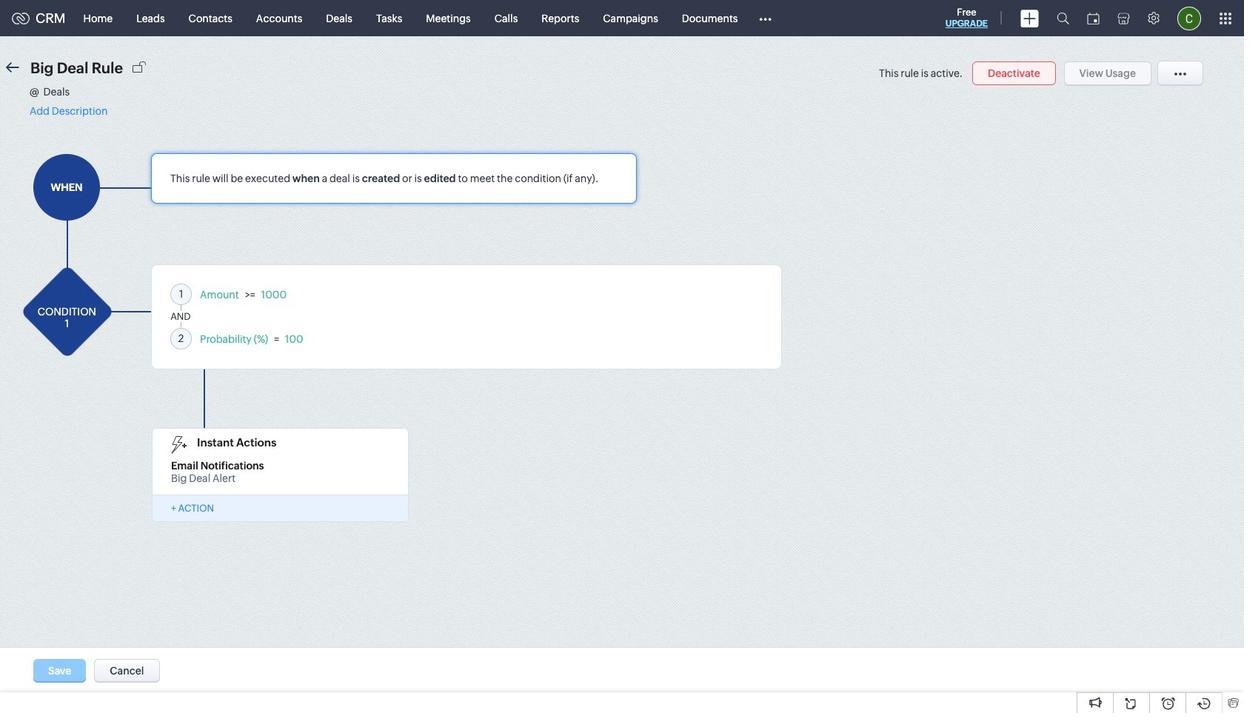 Task type: vqa. For each thing, say whether or not it's contained in the screenshot.
the topmost found
no



Task type: locate. For each thing, give the bounding box(es) containing it.
profile element
[[1169, 0, 1210, 36]]

None button
[[972, 61, 1056, 85]]

search image
[[1057, 12, 1069, 24]]

create menu element
[[1012, 0, 1048, 36]]

Other Modules field
[[750, 6, 782, 30]]



Task type: describe. For each thing, give the bounding box(es) containing it.
create menu image
[[1020, 9, 1039, 27]]

profile image
[[1177, 6, 1201, 30]]

calendar image
[[1087, 12, 1100, 24]]

logo image
[[12, 12, 30, 24]]

search element
[[1048, 0, 1078, 36]]



